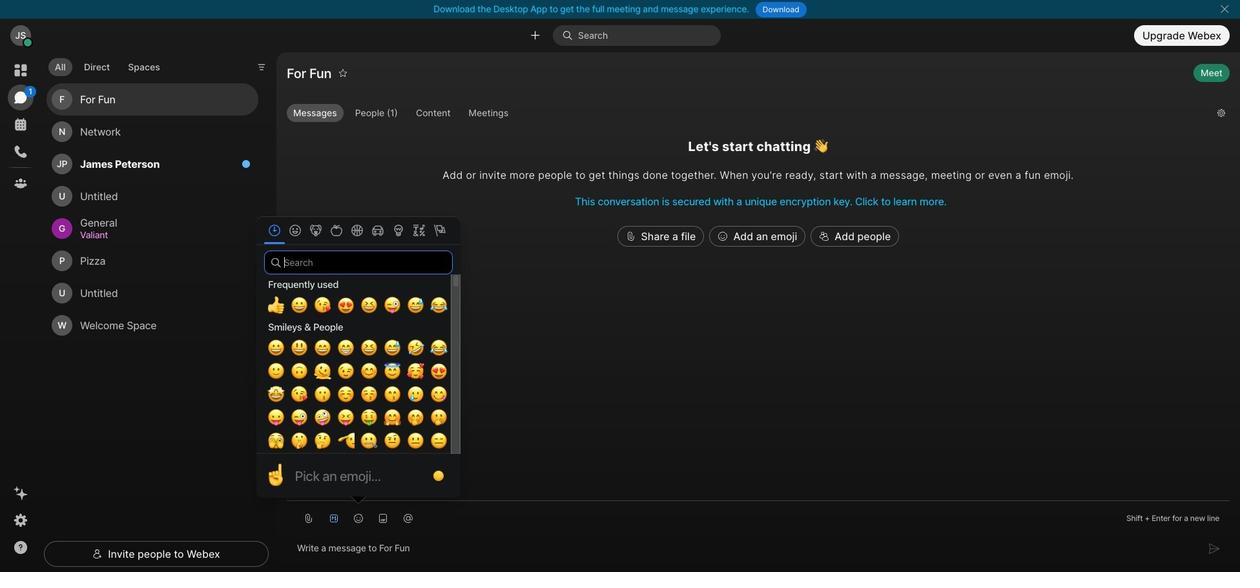 Task type: vqa. For each thing, say whether or not it's contained in the screenshot.
Network list item
yes



Task type: describe. For each thing, give the bounding box(es) containing it.
cancel_16 image
[[1220, 4, 1230, 14]]

2 untitled list item from the top
[[47, 277, 258, 310]]

network list item
[[47, 116, 258, 148]]

general list item
[[47, 213, 258, 245]]

new messages image
[[242, 160, 251, 169]]

welcome space list item
[[47, 310, 258, 342]]

valiant element
[[80, 228, 243, 242]]

1 untitled list item from the top
[[47, 180, 258, 213]]



Task type: locate. For each thing, give the bounding box(es) containing it.
untitled list item up valiant "element"
[[47, 180, 258, 213]]

webex tab list
[[8, 58, 36, 196]]

untitled list item down valiant "element"
[[47, 277, 258, 310]]

for fun list item
[[47, 83, 258, 116]]

untitled list item
[[47, 180, 258, 213], [47, 277, 258, 310]]

1 vertical spatial untitled list item
[[47, 277, 258, 310]]

message composer toolbar element
[[3, 3, 1241, 573]]

tab list
[[45, 50, 170, 80]]

james peterson, new messages list item
[[47, 148, 258, 180]]

0 vertical spatial untitled list item
[[47, 180, 258, 213]]

pizza list item
[[47, 245, 258, 277]]

navigation
[[0, 52, 41, 573]]

group
[[287, 104, 1208, 125]]

Search search field
[[264, 251, 453, 275]]



